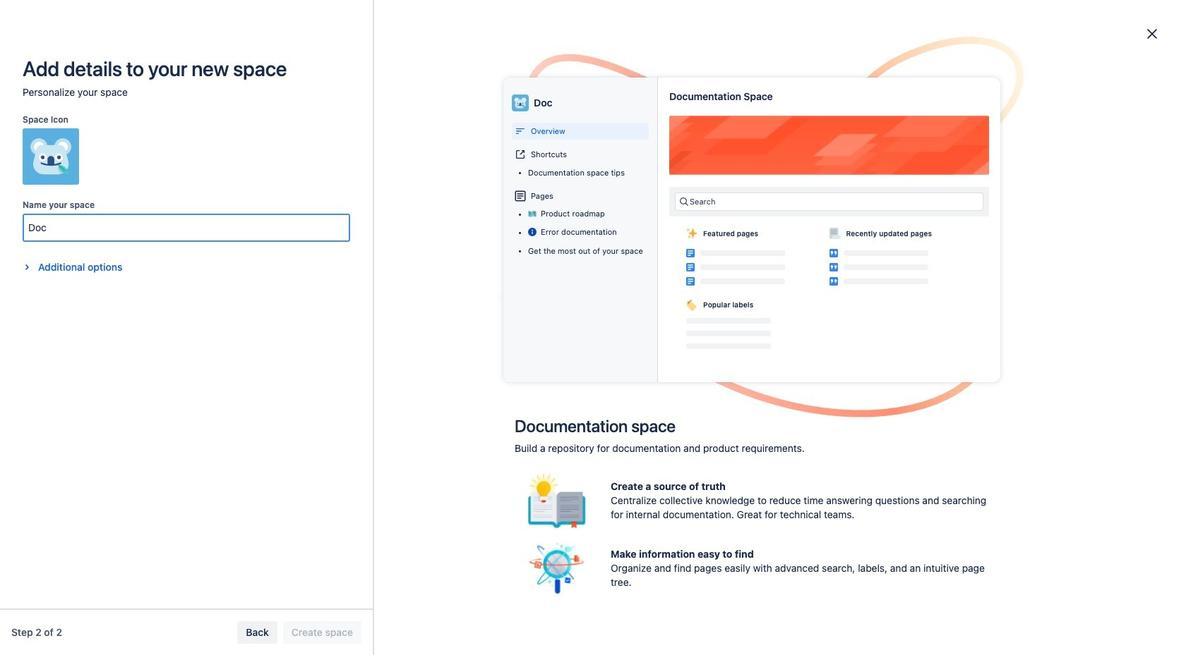 Task type: describe. For each thing, give the bounding box(es) containing it.
:map: image
[[528, 210, 537, 218]]

create a space image
[[232, 212, 249, 229]]

close image
[[1144, 25, 1161, 42]]

unstar this space image
[[235, 241, 246, 253]]

Search field
[[918, 8, 1059, 31]]



Task type: locate. For each thing, give the bounding box(es) containing it.
group
[[85, 62, 255, 189]]

:info: image
[[528, 228, 537, 237], [528, 228, 537, 237]]

:map: image
[[528, 210, 537, 218]]

list
[[1062, 7, 1178, 32]]

None field
[[24, 215, 349, 241]]

banner
[[0, 0, 1186, 40]]



Task type: vqa. For each thing, say whether or not it's contained in the screenshot.
Go full screen Image
no



